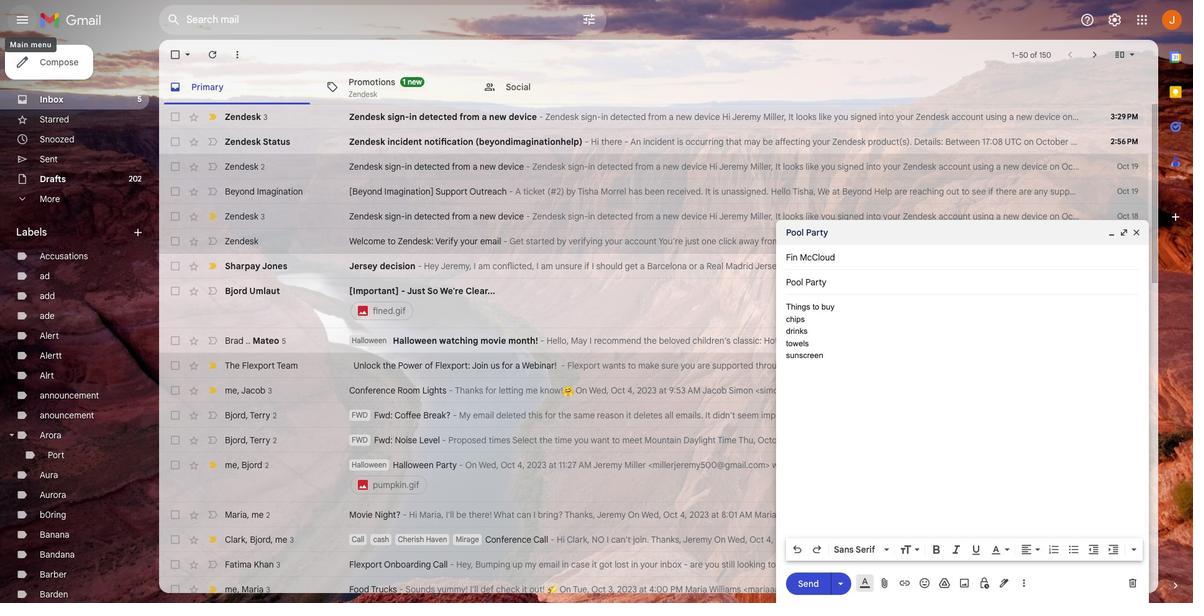 Task type: describe. For each thing, give the bounding box(es) containing it.
fined.gif
[[373, 305, 406, 316]]

[important] - just so we're clear... link
[[349, 285, 1081, 297]]

know!
[[540, 385, 563, 396]]

your up product(s).
[[897, 111, 914, 122]]

1 horizontal spatial us
[[1170, 186, 1179, 197]]

octo
[[1174, 136, 1194, 147]]

be right will
[[879, 459, 889, 471]]

halloween halloween party - on wed, oct 4, 2023 at 11:27 am jeremy miller <millerjeremy500@gmail.com> wrote: hi everyone, we will be having an office halloween party on 10/31. please submit your costume ideas
[[352, 459, 1194, 471]]

the left same
[[559, 410, 572, 421]]

2 for row containing maria
[[266, 510, 270, 519]]

detected up morrel
[[598, 161, 633, 172]]

, for 13th row
[[246, 434, 248, 445]]

to right seems
[[1145, 410, 1153, 421]]

lights
[[423, 385, 447, 396]]

🤗 image
[[563, 386, 574, 396]]

my
[[459, 410, 471, 421]]

2023 right 3,
[[618, 584, 637, 595]]

0 horizontal spatial thanks,
[[565, 509, 595, 520]]

2 inside zendesk 2
[[261, 162, 265, 171]]

watching
[[439, 335, 478, 346]]

numbered list ‪(⌘⇧7)‬ image
[[1048, 543, 1061, 556]]

18 row from the top
[[159, 577, 1166, 602]]

bumping
[[476, 559, 511, 570]]

jeremy down features! at right
[[1068, 385, 1097, 396]]

madrid
[[726, 260, 754, 272]]

0 horizontal spatial jacob
[[241, 385, 266, 396]]

more send options image
[[835, 577, 847, 590]]

0 horizontal spatial with
[[860, 360, 877, 371]]

bandana
[[40, 549, 75, 560]]

pool party dialog
[[777, 220, 1150, 603]]

me , bjord 2
[[225, 459, 269, 470]]

in right more formatting options image
[[1142, 534, 1149, 545]]

sign- down social tab at the top
[[581, 111, 602, 122]]

3 down beyond imagination at left
[[261, 212, 265, 221]]

clark
[[225, 534, 246, 545]]

on up join.
[[628, 509, 640, 520]]

wrote: left no at the right bottom of page
[[999, 534, 1024, 545]]

0 vertical spatial email
[[480, 236, 501, 247]]

personally
[[947, 584, 987, 595]]

jeremy down "that"
[[719, 161, 749, 172]]

account for zendesk sign-in detected from a new device hi jeremy miller, it looks like you signed into your zendesk account using a new device on october 18, 2023 at 14:23: locatio
[[939, 211, 971, 222]]

halloween halloween watching movie month! - hello, may i recommend the beloved children's classic: hotel transylvania 2?
[[352, 335, 847, 346]]

halloween down noise
[[393, 459, 434, 471]]

beyond
[[828, 360, 858, 371]]

jeremy up may
[[732, 111, 761, 122]]

i up clear...
[[474, 260, 476, 272]]

fda,
[[1084, 435, 1102, 446]]

0 vertical spatial by
[[567, 186, 576, 197]]

2 for 13th row
[[273, 436, 277, 445]]

drafts
[[40, 173, 66, 185]]

i left did. on the bottom of page
[[919, 385, 921, 396]]

row containing maria
[[159, 502, 1161, 527]]

3 inside the clark , bjord , me 3
[[290, 535, 294, 544]]

undo ‪(⌘z)‬ image
[[791, 543, 804, 556]]

account for zendesk sign-in detected from a new device hi jeremy miller, it looks like you signed into your zendesk account using a new device on october 19, 2023 at 13:50: locatio
[[939, 161, 971, 172]]

main menu image
[[15, 12, 30, 27]]

like for zendesk sign-in detected from a new device hi jeremy miller, it looks like you signed into your zendesk account using a new device on october 20, 2023 at 11:27: loc
[[819, 111, 832, 122]]

oct 19 for 19,
[[1118, 162, 1139, 171]]

1 vertical spatial there
[[996, 186, 1017, 197]]

transylvania
[[787, 335, 836, 346]]

compose button
[[5, 45, 94, 80]]

tisha
[[578, 186, 599, 197]]

at left "8:30"
[[1024, 385, 1032, 396]]

it for zendesk sign-in detected from a new device hi jeremy miller, it looks like you signed into your zendesk account using a new device on october 19, 2023 at 13:50: locatio
[[776, 161, 781, 172]]

oct up lark,
[[840, 410, 854, 421]]

truck.
[[1142, 584, 1166, 595]]

8:26
[[898, 410, 915, 421]]

oct right minimize image
[[1118, 236, 1130, 246]]

terry for fwd: coffee break?
[[250, 409, 270, 421]]

send
[[798, 578, 819, 589]]

2 utc from the left
[[1143, 136, 1160, 147]]

1 beyond from the left
[[225, 186, 255, 197]]

minimize image
[[1107, 228, 1117, 237]]

1 vertical spatial i'll
[[470, 584, 479, 595]]

4, down select
[[518, 459, 525, 471]]

to left b
[[1181, 186, 1189, 197]]

idea
[[1065, 534, 1082, 545]]

insert signature image
[[998, 577, 1011, 589]]

0 horizontal spatial one
[[702, 236, 717, 247]]

wed, down times
[[479, 459, 499, 471]]

0 horizontal spatial flexport
[[242, 360, 275, 371]]

status
[[263, 136, 290, 147]]

Message Body text field
[[786, 301, 1140, 535]]

your down product(s).
[[884, 161, 901, 172]]

friendly
[[1079, 509, 1109, 520]]

1 incident from the left
[[388, 136, 422, 147]]

1 vertical spatial <sicritbjordd@gmail.com>
[[895, 534, 997, 545]]

10
[[1131, 261, 1139, 270]]

primary tab
[[159, 70, 315, 104]]

halloween up power
[[393, 335, 437, 346]]

zendesk inside promotions, one new message, tab
[[349, 89, 377, 99]]

in left case
[[562, 559, 569, 570]]

into for 19,
[[867, 161, 881, 172]]

<millerjeremy500@gmail.com>
[[649, 459, 770, 471]]

20,
[[1110, 111, 1123, 122]]

fwd for fwd: noise level
[[352, 435, 368, 445]]

compose
[[40, 57, 79, 68]]

[important]
[[349, 285, 399, 297]]

0 vertical spatial <sicritbjordd@gmail.com>
[[985, 410, 1087, 421]]

2 horizontal spatial hey
[[962, 509, 977, 520]]

up
[[513, 559, 523, 570]]

0 horizontal spatial everyone,
[[809, 459, 848, 471]]

1 horizontal spatial is
[[713, 186, 719, 197]]

on down "proposed"
[[466, 459, 477, 471]]

3 up zendesk status
[[264, 112, 268, 122]]

2 horizontal spatial it
[[627, 410, 632, 421]]

cell up born
[[1104, 509, 1149, 521]]

signed for 18,
[[838, 211, 864, 222]]

discard draft ‪(⌘⇧d)‬ image
[[1127, 577, 1140, 589]]

wrote: up italic ‪(⌘i)‬ icon
[[935, 509, 960, 520]]

conflicted,
[[493, 260, 535, 272]]

khan
[[254, 559, 274, 570]]

snoozed link
[[40, 134, 74, 145]]

wrote: up fda,
[[1089, 410, 1114, 421]]

didn't
[[713, 410, 736, 421]]

away
[[739, 236, 759, 247]]

0 horizontal spatial i'll
[[446, 509, 454, 520]]

october for 19,
[[1062, 161, 1095, 172]]

it left didn't
[[706, 410, 711, 421]]

we inside cell
[[850, 459, 862, 471]]

jeremy down want
[[594, 459, 623, 471]]

cell up the <millerjeremy500@
[[1104, 359, 1149, 372]]

born
[[1121, 534, 1140, 545]]

miller inside cell
[[625, 459, 646, 471]]

1 horizontal spatial just
[[1139, 559, 1153, 570]]

your down help on the top of page
[[884, 211, 901, 222]]

sign- up verifying
[[568, 211, 589, 222]]

for up the - thanks for letting me know! on the left of page
[[502, 360, 513, 371]]

2 verify from the left
[[871, 236, 893, 247]]

alertt
[[40, 350, 62, 361]]

thanks
[[455, 385, 483, 396]]

bjord , terry 2 for fwd: coffee break?
[[225, 409, 277, 421]]

0 vertical spatial pm
[[1054, 385, 1066, 396]]

office
[[932, 459, 954, 471]]

at left "8:26"
[[888, 410, 896, 421]]

[beyond
[[349, 186, 382, 197]]

1 looking from the left
[[738, 559, 766, 570]]

1 vertical spatial everyone,
[[979, 509, 1018, 520]]

1 vertical spatial jeremy,
[[909, 584, 940, 595]]

, for 14th row from the top of the page
[[237, 459, 240, 470]]

zone
[[1120, 584, 1140, 595]]

in right lost
[[632, 559, 638, 570]]

2023 up deletes
[[637, 385, 657, 396]]

1 horizontal spatial thanks,
[[651, 534, 682, 545]]

social
[[506, 81, 531, 92]]

are right inbox
[[690, 559, 703, 570]]

seems
[[1116, 410, 1142, 421]]

2:56 pm
[[1111, 137, 1139, 146]]

2 horizontal spatial is
[[1022, 236, 1028, 247]]

2 vertical spatial umlaut
[[865, 534, 893, 545]]

october left '9,'
[[1036, 136, 1069, 147]]

1 horizontal spatial call
[[433, 559, 448, 570]]

3 inside "me , maria 3"
[[266, 585, 270, 594]]

time
[[555, 435, 572, 446]]

cell down made
[[1104, 459, 1149, 471]]

miller, for zendesk sign-in detected from a new device hi jeremy miller, it looks like you signed into your zendesk account using a new device on october 20, 2023 at 11:27: loc
[[764, 111, 787, 122]]

beloved
[[659, 335, 691, 346]]

row containing the flexport team
[[159, 353, 1194, 378]]

me up the clark , bjord , me 3
[[252, 509, 264, 520]]

using for 20,
[[986, 111, 1007, 122]]

promotions, one new message, tab
[[316, 70, 473, 104]]

port
[[48, 450, 64, 461]]

advanced search options image
[[577, 7, 602, 32]]

detected up zendesk: at the top of page
[[414, 211, 450, 222]]

support image
[[1081, 12, 1095, 27]]

0 vertical spatial <mariaaawilliams@gmail.com>
[[813, 509, 933, 520]]

am right 7:56
[[827, 534, 840, 545]]

am right 9:53
[[688, 385, 701, 396]]

conference for conference call - hi clark, no i can't join. thanks, jeremy on wed, oct 4, 2023 at 7:56 am bjord umlaut <sicritbjordd@gmail.com> wrote: no grand idea was ever born in a conferenc
[[486, 534, 532, 545]]

redo ‪(⌘y)‬ image
[[811, 543, 824, 556]]

0 horizontal spatial it
[[522, 584, 527, 595]]

2 horizontal spatial flexport
[[568, 360, 600, 371]]

found
[[1009, 559, 1032, 570]]

zendesk incident notification (beyondimaginationhelp) - hi there - an incident is occurring that may be affecting your zendesk product(s). details: between 17:08 utc on october 9, 2023, and 21:32 utc on octo
[[349, 136, 1194, 147]]

your left inbox
[[641, 559, 658, 570]]

decision
[[380, 260, 416, 272]]

initiates
[[1084, 186, 1115, 197]]

lost
[[615, 559, 629, 570]]

0 horizontal spatial just
[[686, 236, 700, 247]]

locatio for zendesk sign-in detected from a new device hi jeremy miller, it looks like you signed into your zendesk account using a new device on october 19, 2023 at 13:50: locatio
[[1167, 161, 1194, 172]]

sign- down imagination]
[[385, 211, 405, 222]]

on up the still
[[715, 534, 726, 545]]

at up "close" image
[[1132, 211, 1139, 222]]

fwd: for fwd: noise level
[[374, 435, 393, 446]]

19 for 2023
[[1132, 162, 1139, 171]]

my
[[525, 559, 537, 570]]

october for 20,
[[1075, 111, 1108, 122]]

bulleted list ‪(⌘⇧8)‬ image
[[1068, 543, 1081, 556]]

the
[[225, 360, 240, 371]]

<simonjacob477@gmail.com>
[[756, 385, 872, 396]]

me left we've
[[1155, 410, 1167, 421]]

0 vertical spatial jeremy,
[[441, 260, 472, 272]]

2 horizontal spatial umlaut
[[955, 410, 983, 421]]

18 for welcome to zendesk: verify your email - get started by verifying your account you're just one click away from a brand new zendesk. verify your account your new account is beyondimaginationhelp.zendesk
[[1132, 236, 1139, 246]]

2 join from the left
[[1082, 360, 1098, 371]]

oct 4 for 3
[[1120, 560, 1139, 569]]

fin
[[786, 252, 798, 263]]

conference for conference room lights
[[349, 385, 396, 396]]

or
[[689, 260, 698, 272]]

the flexport team
[[225, 360, 298, 371]]

1 am from the left
[[478, 260, 491, 272]]

new inside tab
[[408, 77, 422, 86]]

oct down movie night? - hi maria, i'll be there! what can i bring? thanks, jeremy on wed, oct 4, 2023 at 8:01 am maria williams <mariaaawilliams@gmail.com> wrote: hey everyone, just sending a friendly invitation for
[[750, 534, 764, 545]]

to left make
[[628, 360, 636, 371]]

wed, up the reason
[[589, 385, 609, 396]]

wed, up join.
[[642, 509, 662, 520]]

–
[[819, 435, 825, 446]]

maria right 4:00
[[686, 584, 708, 595]]

2023 right 19,
[[1110, 161, 1129, 172]]

this
[[529, 410, 543, 421]]

, for 18th row
[[237, 583, 240, 595]]

1 vertical spatial one
[[811, 260, 826, 272]]

detected up an
[[611, 111, 646, 122]]

1 horizontal spatial has
[[1105, 435, 1119, 446]]

labels heading
[[16, 226, 132, 239]]

older image
[[1089, 48, 1102, 61]]

oct 19 for like
[[1118, 187, 1139, 196]]

miller, for zendesk sign-in detected from a new device hi jeremy miller, it looks like you signed into your zendesk account using a new device on october 18, 2023 at 14:23: locatio
[[751, 211, 774, 222]]

i right may
[[590, 335, 592, 346]]

cell containing halloween party
[[349, 459, 1194, 496]]

0 horizontal spatial we
[[818, 186, 830, 197]]

me up fatima khan 3
[[275, 534, 287, 545]]

halloween inside halloween halloween party - on wed, oct 4, 2023 at 11:27 am jeremy miller <millerjeremy500@gmail.com> wrote: hi everyone, we will be having an office halloween party on 10/31. please submit your costume ideas
[[352, 460, 387, 469]]

fwd: for fwd: coffee break?
[[374, 410, 393, 421]]

in up tisha
[[589, 161, 595, 172]]

are down children's on the right bottom
[[698, 360, 710, 371]]

ad link
[[40, 270, 50, 282]]

like for zendesk sign-in detected from a new device hi jeremy miller, it looks like you signed into your zendesk account using a new device on october 19, 2023 at 13:50: locatio
[[806, 161, 819, 172]]

will
[[865, 459, 877, 471]]

on right did. on the bottom of page
[[940, 385, 951, 396]]

zendesk 3 for zendesk sign-in detected from a new device - zendesk sign-in detected from a new device hi jeremy miller, it looks like you signed into your zendesk account using a new device on october 20, 2023 at 11:27: loc
[[225, 111, 268, 122]]

underline ‪(⌘u)‬ image
[[971, 544, 983, 556]]

on inside cell
[[1023, 459, 1033, 471]]

4, up flexport onboarding call - hey, bumping up my email in case it got lost in your inbox - are you still looking to improve your logistics operations and supply chain? if you found what you were looking for, just let me kno
[[767, 534, 774, 545]]

maria up clark
[[225, 509, 247, 520]]

Search mail text field
[[187, 14, 547, 26]]

locatio for zendesk sign-in detected from a new device hi jeremy miller, it looks like you signed into your zendesk account using a new device on october 18, 2023 at 14:23: locatio
[[1166, 211, 1194, 222]]

2023 inside cell
[[527, 459, 547, 471]]

3 inside 'me , jacob 3'
[[268, 386, 272, 395]]

0 horizontal spatial call
[[352, 535, 365, 544]]

movie night? - hi maria, i'll be there! what can i bring? thanks, jeremy on wed, oct 4, 2023 at 8:01 am maria williams <mariaaawilliams@gmail.com> wrote: hey everyone, just sending a friendly invitation for
[[349, 509, 1161, 520]]

oct inside cell
[[501, 459, 515, 471]]

flexport onboarding call - hey, bumping up my email in case it got lost in your inbox - are you still looking to improve your logistics operations and supply chain? if you found what you were looking for, just let me kno
[[349, 559, 1194, 570]]

zendesk 3 for zendesk sign-in detected from a new device - zendesk sign-in detected from a new device hi jeremy miller, it looks like you signed into your zendesk account using a new device on october 18, 2023 at 14:23: locatio
[[225, 210, 265, 222]]

account for zendesk sign-in detected from a new device hi jeremy miller, it looks like you signed into your zendesk account using a new device on october 20, 2023 at 11:27: loc
[[952, 111, 984, 122]]

0 horizontal spatial if
[[585, 260, 590, 272]]

jersey
[[349, 260, 378, 272]]

1 verify from the left
[[436, 236, 458, 247]]

2 horizontal spatial 5
[[793, 435, 798, 446]]

oct down wants
[[611, 385, 626, 396]]

jeremy up can't
[[597, 509, 626, 520]]

toggle split pane mode image
[[1114, 48, 1127, 61]]

in down promotions, one new message, tab
[[409, 111, 417, 122]]

brad .. mateo 5
[[225, 335, 286, 346]]

1 for 1 50 of 150
[[1012, 50, 1015, 59]]

clark,
[[567, 534, 590, 545]]

yummy!
[[437, 584, 468, 595]]

primary
[[191, 81, 224, 92]]

oct right indent more ‪(⌘])‬ icon
[[1120, 535, 1133, 544]]

and right the peak
[[811, 360, 826, 371]]

supply
[[929, 559, 955, 570]]

fwd fwd: noise level - proposed times select the time you want to meet mountain daylight time thu, october 5 9am – 11am lark, the bird known to be a compartmental disaster by the fda, has made off with the a
[[352, 435, 1194, 446]]

sans serif
[[834, 544, 876, 555]]

4, up deletes
[[628, 385, 635, 396]]

2 horizontal spatial call
[[534, 534, 549, 545]]

2 incident from the left
[[644, 136, 675, 147]]

the left time
[[540, 435, 553, 446]]

of inside row
[[425, 360, 433, 371]]

party inside cell
[[436, 459, 457, 471]]

we've
[[1169, 410, 1192, 421]]

row containing clark
[[159, 527, 1194, 552]]

deleted
[[496, 410, 526, 421]]

row containing sharpay jones
[[159, 254, 1149, 279]]

your inside cell
[[1117, 459, 1134, 471]]

halloween down compartmental
[[957, 459, 997, 471]]

may
[[744, 136, 761, 147]]

loc
[[1179, 111, 1194, 122]]

chips
[[786, 314, 805, 324]]

looks for zendesk sign-in detected from a new device hi jeremy miller, it looks like you signed into your zendesk account using a new device on october 20, 2023 at 11:27: loc
[[796, 111, 817, 122]]

terry for fwd: noise level
[[250, 434, 270, 445]]

kno
[[1182, 559, 1194, 570]]

thu,
[[739, 435, 756, 446]]

i right the insert emoji ‪(⌘⇧2)‬ image at the bottom right of the page
[[942, 584, 944, 595]]

drinks
[[786, 326, 808, 336]]

2 for 14th row from the top of the page
[[265, 460, 269, 470]]

there!
[[469, 509, 492, 520]]

4 for 3
[[1135, 560, 1139, 569]]

in down imagination]
[[405, 211, 412, 222]]

your left get
[[461, 236, 478, 247]]

row containing brad
[[159, 328, 1149, 353]]

oct left 10 at the top of page
[[1116, 261, 1129, 270]]

[beyond imagination] support outreach - a ticket (#2) by tisha morrel has been received. it is unassigned. hello tisha, we at beyond help are reaching out to see if there are any support initiates you'd like for us to b
[[349, 186, 1194, 197]]

still
[[722, 559, 735, 570]]

deletes
[[634, 410, 663, 421]]

hi left maria, at the left bottom of the page
[[409, 509, 417, 520]]

5 row from the top
[[159, 204, 1194, 229]]

2 vertical spatial hey
[[892, 584, 908, 595]]

1 horizontal spatial flexport
[[349, 559, 382, 570]]

tab list right the 6
[[1159, 40, 1194, 558]]

2 am from the left
[[541, 260, 553, 272]]

sans serif option
[[832, 543, 882, 556]]

brand
[[789, 236, 813, 247]]

4, up lark,
[[857, 410, 864, 421]]

the left fda,
[[1068, 435, 1082, 446]]

onboarding
[[384, 559, 431, 570]]

ideas
[[1173, 459, 1194, 471]]

Subject field
[[786, 276, 1140, 288]]

formatting options toolbar
[[786, 538, 1143, 561]]

0 vertical spatial miller
[[1099, 385, 1121, 396]]

maria,
[[419, 509, 444, 520]]

food
[[349, 584, 369, 595]]

row containing beyond imagination
[[159, 179, 1194, 204]]

at left 13:50:
[[1132, 161, 1140, 172]]

on right 🤗 icon
[[576, 385, 587, 396]]

2 vertical spatial email
[[539, 559, 560, 570]]

row containing bjord umlaut
[[159, 279, 1149, 328]]

settings image
[[1108, 12, 1123, 27]]

so
[[427, 285, 438, 297]]

oct right the taco
[[1121, 584, 1133, 594]]

clark , bjord , me 3
[[225, 534, 294, 545]]

unlock the power of flexport: join us for a webinar! - flexport wants to make sure you are supported through peak and beyond with a tailored webinar. also new offerings and features! join us prepare for black frid
[[349, 360, 1194, 371]]

0 vertical spatial there
[[602, 136, 623, 147]]

at left 11:27
[[549, 459, 557, 471]]

be right may
[[763, 136, 773, 147]]

0 horizontal spatial hey
[[424, 260, 439, 272]]

brad
[[225, 335, 244, 346]]

1 vertical spatial by
[[557, 236, 567, 247]]

just inside cell
[[407, 285, 426, 297]]

like for zendesk sign-in detected from a new device hi jeremy miller, it looks like you signed into your zendesk account using a new device on october 18, 2023 at 14:23: locatio
[[806, 211, 819, 222]]



Task type: vqa. For each thing, say whether or not it's contained in the screenshot.
product(s).
yes



Task type: locate. For each thing, give the bounding box(es) containing it.
out!
[[530, 584, 545, 595]]

add
[[40, 290, 55, 302]]

1 horizontal spatial verify
[[871, 236, 893, 247]]

0 vertical spatial umlaut
[[250, 285, 280, 297]]

are left any
[[1019, 186, 1032, 197]]

1 horizontal spatial party
[[806, 227, 829, 238]]

0 vertical spatial conference
[[349, 385, 396, 396]]

0 vertical spatial 5
[[137, 95, 142, 104]]

more formatting options image
[[1128, 543, 1141, 556]]

sending
[[1039, 509, 1070, 520]]

0 horizontal spatial has
[[629, 186, 643, 197]]

hotel
[[764, 335, 785, 346]]

of right power
[[425, 360, 433, 371]]

is
[[677, 136, 684, 147], [713, 186, 719, 197], [1022, 236, 1028, 247]]

submit
[[1088, 459, 1114, 471]]

2 beyond from the left
[[843, 186, 872, 197]]

0 vertical spatial party
[[806, 227, 829, 238]]

0 vertical spatial with
[[860, 360, 877, 371]]

1 row from the top
[[159, 104, 1194, 129]]

locatio down octo at the right top of the page
[[1167, 161, 1194, 172]]

1 vertical spatial email
[[473, 410, 494, 421]]

insert link ‪(⌘k)‬ image
[[899, 577, 911, 589]]

me down the at the left
[[225, 385, 237, 396]]

looks for zendesk sign-in detected from a new device hi jeremy miller, it looks like you signed into your zendesk account using a new device on october 19, 2023 at 13:50: locatio
[[783, 161, 804, 172]]

0 vertical spatial miller,
[[764, 111, 787, 122]]

, for row containing clark
[[246, 534, 248, 545]]

0 horizontal spatial am
[[478, 260, 491, 272]]

conference down what
[[486, 534, 532, 545]]

welcome to zendesk: verify your email - get started by verifying your account you're just one click away from a brand new zendesk. verify your account your new account is beyondimaginationhelp.zendesk
[[349, 236, 1158, 247]]

i right "no"
[[607, 534, 609, 545]]

row containing fatima khan
[[159, 552, 1194, 577]]

tab list containing promotions
[[159, 70, 1159, 104]]

2 zendesk 3 from the top
[[225, 210, 265, 222]]

1 vertical spatial <mariaaawilliams@gmail.com>
[[744, 584, 863, 595]]

16 row from the top
[[159, 527, 1194, 552]]

0 horizontal spatial verify
[[436, 236, 458, 247]]

call down bring?
[[534, 534, 549, 545]]

a
[[516, 186, 521, 197]]

tab list
[[1159, 40, 1194, 558], [159, 70, 1159, 104]]

1 vertical spatial 4
[[1135, 560, 1139, 569]]

trucks
[[371, 584, 397, 595]]

1 horizontal spatial of
[[1031, 50, 1038, 59]]

barden
[[40, 589, 68, 600]]

bjord , terry 2 for fwd: noise level
[[225, 434, 277, 445]]

1 vertical spatial has
[[1105, 435, 1119, 446]]

oct up "pop out" icon
[[1118, 211, 1130, 221]]

more options image
[[1021, 577, 1028, 589]]

into for 20,
[[880, 111, 894, 122]]

14 row from the top
[[159, 453, 1194, 502]]

3 left truck.
[[1135, 584, 1139, 594]]

1 horizontal spatial if
[[989, 186, 994, 197]]

refresh image
[[206, 48, 219, 61]]

signed for 20,
[[851, 111, 877, 122]]

jeremy, up we're
[[441, 260, 472, 272]]

0 vertical spatial terry
[[250, 409, 270, 421]]

fwd for fwd: coffee break?
[[352, 410, 368, 420]]

to right known
[[931, 435, 939, 446]]

locatio
[[1167, 161, 1194, 172], [1166, 211, 1194, 222]]

1 fwd from the top
[[352, 410, 368, 420]]

2 4 from the top
[[1135, 560, 1139, 569]]

3
[[264, 112, 268, 122], [261, 212, 265, 221], [268, 386, 272, 395], [290, 535, 294, 544], [276, 560, 280, 569], [1135, 584, 1139, 594], [266, 585, 270, 594]]

jones
[[262, 260, 288, 272]]

0 vertical spatial it
[[627, 410, 632, 421]]

for,
[[1124, 559, 1137, 570]]

attach files image
[[879, 577, 892, 589]]

starred link
[[40, 114, 69, 125]]

halloween up pumpkin.gif
[[352, 460, 387, 469]]

0 horizontal spatial incident
[[388, 136, 422, 147]]

alrt link
[[40, 370, 54, 381]]

1 horizontal spatial just
[[1020, 509, 1036, 520]]

mateo
[[253, 335, 279, 346]]

it left got
[[592, 559, 597, 570]]

best,
[[890, 260, 910, 272]]

it up the affecting
[[789, 111, 794, 122]]

be up office
[[941, 435, 951, 446]]

coffee
[[395, 410, 421, 421]]

1 vertical spatial bjord , terry 2
[[225, 434, 277, 445]]

offerings
[[991, 360, 1026, 371]]

1 4 from the top
[[1135, 535, 1139, 544]]

search mail image
[[163, 9, 185, 31]]

2 oct 4 from the top
[[1120, 560, 1139, 569]]

cell down fwd fwd: noise level - proposed times select the time you want to meet mountain daylight time thu, october 5 9am – 11am lark, the bird known to be a compartmental disaster by the fda, has made off with the a
[[349, 459, 1194, 496]]

incident left notification
[[388, 136, 422, 147]]

1 for 1 new
[[403, 77, 406, 86]]

send button
[[786, 572, 831, 595]]

1 vertical spatial we
[[850, 459, 862, 471]]

cherish haven
[[398, 535, 447, 544]]

pop out image
[[1120, 228, 1130, 237]]

at left 4:00
[[639, 584, 647, 595]]

pm right 4:00
[[671, 584, 683, 595]]

at left 7:56
[[798, 534, 806, 545]]

insert files using drive image
[[939, 577, 951, 589]]

am right 11:27
[[579, 459, 592, 471]]

19 for for
[[1132, 187, 1139, 196]]

jeremy right join.
[[683, 534, 713, 545]]

accusations link
[[40, 251, 88, 262]]

your up best,
[[896, 236, 913, 247]]

None checkbox
[[169, 48, 182, 61], [169, 136, 182, 148], [169, 160, 182, 173], [169, 210, 182, 223], [169, 260, 182, 272], [169, 384, 182, 397], [169, 459, 182, 471], [169, 509, 182, 521], [169, 558, 182, 571], [169, 48, 182, 61], [169, 136, 182, 148], [169, 160, 182, 173], [169, 210, 182, 223], [169, 260, 182, 272], [169, 384, 182, 397], [169, 459, 182, 471], [169, 509, 182, 521], [169, 558, 182, 571]]

if
[[985, 559, 990, 570]]

4 for bjord
[[1135, 535, 1139, 544]]

outreach
[[470, 186, 507, 197]]

october up 2023,
[[1075, 111, 1108, 122]]

15 row from the top
[[159, 502, 1161, 527]]

1 inside promotions, one new message, tab
[[403, 77, 406, 86]]

conferenc
[[1158, 534, 1194, 545]]

1 vertical spatial pm
[[671, 584, 683, 595]]

1 horizontal spatial i'll
[[470, 584, 479, 595]]

1 horizontal spatial we
[[850, 459, 862, 471]]

to left buy
[[813, 302, 820, 311]]

1 vertical spatial zendesk 3
[[225, 210, 265, 222]]

11:27:
[[1157, 111, 1177, 122]]

we
[[818, 186, 830, 197], [850, 459, 862, 471]]

miller,
[[764, 111, 787, 122], [751, 161, 774, 172], [751, 211, 774, 222]]

month!
[[509, 335, 538, 346]]

flexport up food
[[349, 559, 382, 570]]

sign- down promotions, one new message, tab
[[388, 111, 409, 122]]

recommend
[[594, 335, 642, 346]]

mountain
[[645, 435, 682, 446]]

terry down 'me , jacob 3'
[[250, 409, 270, 421]]

12 row from the top
[[159, 403, 1192, 428]]

just left let
[[1139, 559, 1153, 570]]

by right the "disaster"
[[1057, 435, 1066, 446]]

miller, for zendesk sign-in detected from a new device hi jeremy miller, it looks like you signed into your zendesk account using a new device on october 19, 2023 at 13:50: locatio
[[751, 161, 774, 172]]

thanks, right join.
[[651, 534, 682, 545]]

received.
[[667, 186, 703, 197]]

more image
[[231, 48, 244, 61]]

1 horizontal spatial utc
[[1143, 136, 1160, 147]]

0 vertical spatial oct 19
[[1118, 162, 1139, 171]]

1 bjord , terry 2 from the top
[[225, 409, 277, 421]]

1 vertical spatial oct 18
[[1118, 236, 1139, 246]]

8 row from the top
[[159, 279, 1149, 328]]

oct up inbox
[[664, 509, 678, 520]]

None checkbox
[[169, 111, 182, 123], [169, 185, 182, 198], [169, 235, 182, 247], [169, 285, 182, 297], [169, 334, 182, 347], [169, 359, 182, 372], [169, 409, 182, 422], [169, 434, 182, 446], [169, 533, 182, 546], [169, 583, 182, 596], [169, 111, 182, 123], [169, 185, 182, 198], [169, 235, 182, 247], [169, 285, 182, 297], [169, 334, 182, 347], [169, 359, 182, 372], [169, 409, 182, 422], [169, 434, 182, 446], [169, 533, 182, 546], [169, 583, 182, 596]]

0 horizontal spatial jeremy,
[[441, 260, 472, 272]]

3 row from the top
[[159, 154, 1194, 179]]

1 horizontal spatial looking
[[1093, 559, 1122, 570]]

am right "8:26"
[[917, 410, 930, 421]]

0 vertical spatial 4
[[1135, 535, 1139, 544]]

main content
[[159, 40, 1194, 603]]

bold ‪(⌘b)‬ image
[[931, 543, 943, 556]]

and left 21:32
[[1105, 136, 1120, 147]]

power
[[398, 360, 423, 371]]

2 bjord , terry 2 from the top
[[225, 434, 277, 445]]

4,
[[628, 385, 635, 396], [857, 410, 864, 421], [518, 459, 525, 471], [680, 509, 688, 520], [767, 534, 774, 545]]

verify
[[436, 236, 458, 247], [871, 236, 893, 247]]

bjord umlaut
[[225, 285, 280, 297]]

2 row from the top
[[159, 129, 1194, 154]]

fwd: left coffee
[[374, 410, 393, 421]]

b
[[1191, 186, 1194, 197]]

0 vertical spatial hey
[[424, 260, 439, 272]]

account up get
[[625, 236, 657, 247]]

jacob left simon on the right bottom of the page
[[703, 385, 727, 396]]

18 right "pop out" icon
[[1132, 236, 1139, 246]]

yes,
[[901, 385, 917, 396]]

..
[[246, 335, 250, 346]]

, up the clark , bjord , me 3
[[247, 509, 249, 520]]

wrote: down fwd fwd: noise level - proposed times select the time you want to meet mountain daylight time thu, october 5 9am – 11am lark, the bird known to be a compartmental disaster by the fda, has made off with the a
[[772, 459, 797, 471]]

1 vertical spatial us
[[491, 360, 500, 371]]

0 vertical spatial locatio
[[1167, 161, 1194, 172]]

4, left '8:01' on the bottom right
[[680, 509, 688, 520]]

cell containing [important] - just so we're clear...
[[349, 285, 1087, 322]]

sunscreen
[[786, 351, 824, 360]]

bandana link
[[40, 549, 75, 560]]

it right the reason
[[627, 410, 632, 421]]

1 oct 4 from the top
[[1120, 535, 1139, 544]]

it for zendesk sign-in detected from a new device hi jeremy miller, it looks like you signed into your zendesk account using a new device on october 20, 2023 at 11:27: loc
[[789, 111, 794, 122]]

zendesk sign-in detected from a new device - zendesk sign-in detected from a new device hi jeremy miller, it looks like you signed into your zendesk account using a new device on october 20, 2023 at 11:27: loc
[[349, 111, 1194, 122]]

0 horizontal spatial williams
[[710, 584, 742, 595]]

real
[[707, 260, 724, 272]]

toggle confidential mode image
[[979, 577, 991, 589]]

0 vertical spatial us
[[1170, 186, 1179, 197]]

2 vertical spatial into
[[867, 211, 881, 222]]

invitation
[[1111, 509, 1147, 520]]

1 vertical spatial of
[[425, 360, 433, 371]]

cell down real
[[349, 285, 1087, 322]]

, for row containing maria
[[247, 509, 249, 520]]

2 vertical spatial miller,
[[751, 211, 774, 222]]

202
[[129, 174, 142, 183]]

1 fwd: from the top
[[374, 410, 393, 421]]

0 horizontal spatial is
[[677, 136, 684, 147]]

0 vertical spatial using
[[986, 111, 1007, 122]]

1 vertical spatial fwd
[[352, 435, 368, 445]]

0 vertical spatial oct 18
[[1118, 211, 1139, 221]]

insert photo image
[[959, 577, 971, 589]]

it down hello
[[776, 211, 781, 222]]

4 row from the top
[[159, 179, 1194, 204]]

6
[[1135, 286, 1139, 295]]

an
[[631, 136, 641, 147]]

pumpkin.gif
[[373, 479, 419, 491]]

and up the insert emoji ‪(⌘⇧2)‬ image at the bottom right of the page
[[911, 559, 926, 570]]

18 for zendesk sign-in detected from a new device - zendesk sign-in detected from a new device hi jeremy miller, it looks like you signed into your zendesk account using a new device on october 18, 2023 at 14:23: locatio
[[1132, 211, 1139, 221]]

0 vertical spatial 1
[[1012, 50, 1015, 59]]

fwd inside fwd fwd: coffee break? - my email deleted this for the same reason it deletes all emails. it didn't seem important. on wed, oct 4, 2023 at 8:26 am bjord umlaut <sicritbjordd@gmail.com> wrote: seems to me we've
[[352, 410, 368, 420]]

main
[[10, 40, 29, 49]]

of right 50
[[1031, 50, 1038, 59]]

0 vertical spatial we
[[818, 186, 830, 197]]

close image
[[1132, 228, 1142, 237]]

your down redo ‪(⌘y)‬ icon on the right
[[812, 559, 830, 570]]

the up ideas
[[1177, 435, 1190, 446]]

1 terry from the top
[[250, 409, 270, 421]]

, up me , bjord 2
[[246, 434, 248, 445]]

0 vertical spatial i'll
[[446, 509, 454, 520]]

1 horizontal spatial it
[[592, 559, 597, 570]]

wrote: down operations
[[866, 584, 890, 595]]

unsure
[[556, 260, 582, 272]]

your right the affecting
[[813, 136, 831, 147]]

2 for 12th row from the top of the page
[[273, 411, 277, 420]]

, up maria , me 2
[[237, 459, 240, 470]]

oct down times
[[501, 459, 515, 471]]

looks for zendesk sign-in detected from a new device hi jeremy miller, it looks like you signed into your zendesk account using a new device on october 18, 2023 at 14:23: locatio
[[783, 211, 804, 222]]

oct 4 for bjord
[[1120, 535, 1139, 544]]

1 join from the left
[[472, 360, 489, 371]]

the left the bird
[[870, 435, 883, 446]]

towels
[[786, 339, 809, 348]]

1 vertical spatial if
[[585, 260, 590, 272]]

italic ‪(⌘i)‬ image
[[951, 543, 963, 556]]

using up '17:08' at top
[[986, 111, 1007, 122]]

row
[[159, 104, 1194, 129], [159, 129, 1194, 154], [159, 154, 1194, 179], [159, 179, 1194, 204], [159, 204, 1194, 229], [159, 229, 1158, 254], [159, 254, 1149, 279], [159, 279, 1149, 328], [159, 328, 1149, 353], [159, 353, 1194, 378], [159, 378, 1194, 403], [159, 403, 1192, 428], [159, 428, 1194, 453], [159, 453, 1194, 502], [159, 502, 1161, 527], [159, 527, 1194, 552], [159, 552, 1194, 577], [159, 577, 1166, 602]]

1 horizontal spatial jacob
[[703, 385, 727, 396]]

1 horizontal spatial miller
[[1099, 385, 1121, 396]]

0 horizontal spatial looking
[[738, 559, 766, 570]]

indent more ‪(⌘])‬ image
[[1108, 543, 1120, 556]]

2 terry from the top
[[250, 434, 270, 445]]

at right "tisha,"
[[833, 186, 840, 197]]

fwd down conference room lights
[[352, 410, 368, 420]]

main content containing promotions
[[159, 40, 1194, 603]]

1 vertical spatial locatio
[[1166, 211, 1194, 222]]

to right out in the right top of the page
[[962, 186, 970, 197]]

19
[[1132, 162, 1139, 171], [1132, 187, 1139, 196]]

1 utc from the left
[[1005, 136, 1022, 147]]

chain?
[[957, 559, 983, 570]]

black
[[1160, 360, 1181, 371]]

at left 11:27:
[[1147, 111, 1155, 122]]

1 zendesk 3 from the top
[[225, 111, 268, 122]]

beyond left help on the top of page
[[843, 186, 872, 197]]

tab list up an
[[159, 70, 1159, 104]]

1 horizontal spatial hey
[[892, 584, 908, 595]]

indent less ‪(⌘[)‬ image
[[1088, 543, 1100, 556]]

1 oct 18 from the top
[[1118, 211, 1139, 221]]

has
[[629, 186, 643, 197], [1105, 435, 1119, 446]]

fwd inside fwd fwd: noise level - proposed times select the time you want to meet mountain daylight time thu, october 5 9am – 11am lark, the bird known to be a compartmental disaster by the fda, has made off with the a
[[352, 435, 368, 445]]

insert emoji ‪(⌘⇧2)‬ image
[[919, 577, 931, 589]]

6 row from the top
[[159, 229, 1158, 254]]

0 vertical spatial just
[[407, 285, 426, 297]]

wed, left aug
[[953, 385, 973, 396]]

known
[[903, 435, 928, 446]]

0 horizontal spatial umlaut
[[250, 285, 280, 297]]

1 oct 19 from the top
[[1118, 162, 1139, 171]]

peak
[[790, 360, 809, 371]]

october for 18,
[[1062, 211, 1095, 222]]

2 18 from the top
[[1132, 236, 1139, 246]]

oct 18 for welcome to zendesk: verify your email - get started by verifying your account you're just one click away from a brand new zendesk. verify your account your new account is beyondimaginationhelp.zendesk
[[1118, 236, 1139, 246]]

4
[[1135, 535, 1139, 544], [1135, 560, 1139, 569]]

, down 'me , jacob 3'
[[246, 409, 248, 421]]

3 inside fatima khan 3
[[276, 560, 280, 569]]

bjord , terry 2 up me , bjord 2
[[225, 434, 277, 445]]

2 vertical spatial looks
[[783, 211, 804, 222]]

us down movie
[[491, 360, 500, 371]]

halloween inside halloween halloween watching movie month! - hello, may i recommend the beloved children's classic: hotel transylvania 2?
[[352, 336, 387, 345]]

2 oct 19 from the top
[[1118, 187, 1139, 196]]

banana link
[[40, 529, 70, 540]]

0 vertical spatial thanks,
[[565, 509, 595, 520]]

october left 18,
[[1062, 211, 1095, 222]]

just
[[686, 236, 700, 247], [1139, 559, 1153, 570]]

social tab
[[474, 70, 630, 104]]

0 vertical spatial oct 4
[[1120, 535, 1139, 544]]

labels navigation
[[0, 40, 159, 603]]

hey right "attach files" icon
[[892, 584, 908, 595]]

it
[[627, 410, 632, 421], [592, 559, 597, 570], [522, 584, 527, 595]]

3,
[[608, 584, 615, 595]]

movie
[[481, 335, 506, 346]]

signed for 19,
[[838, 161, 864, 172]]

one left click
[[702, 236, 717, 247]]

1 18 from the top
[[1132, 211, 1139, 221]]

1 horizontal spatial williams
[[779, 509, 811, 520]]

using for 18,
[[973, 211, 994, 222]]

1 horizontal spatial umlaut
[[865, 534, 893, 545]]

19 right initiates
[[1132, 187, 1139, 196]]

oct 4
[[1120, 535, 1139, 544], [1120, 560, 1139, 569]]

13 row from the top
[[159, 428, 1194, 453]]

0 horizontal spatial of
[[425, 360, 433, 371]]

it for zendesk sign-in detected from a new device hi jeremy miller, it looks like you signed into your zendesk account using a new device on october 18, 2023 at 14:23: locatio
[[776, 211, 781, 222]]

11 row from the top
[[159, 378, 1194, 403]]

1 horizontal spatial join
[[1082, 360, 1098, 371]]

10 row from the top
[[159, 353, 1194, 378]]

cell
[[349, 285, 1087, 322], [1104, 334, 1149, 347], [1104, 359, 1149, 372], [1104, 384, 1149, 397], [1104, 409, 1149, 422], [1104, 434, 1149, 446], [349, 459, 1194, 496], [1104, 459, 1149, 471], [1104, 509, 1149, 521]]

2 vertical spatial signed
[[838, 211, 864, 222]]

for right invitation
[[1149, 509, 1161, 520]]

2 vertical spatial by
[[1057, 435, 1066, 446]]

0 vertical spatial into
[[880, 111, 894, 122]]

2 oct 18 from the top
[[1118, 236, 1139, 246]]

account for get started by verifying your account you're just one click away from a brand new zendesk. verify your account your new account is beyondimaginationhelp.zendesk
[[987, 236, 1020, 247]]

your
[[949, 236, 967, 247]]

5 inside brad .. mateo 5
[[282, 336, 286, 345]]

1 vertical spatial conference
[[486, 534, 532, 545]]

0 horizontal spatial conference
[[349, 385, 396, 396]]

<sicritbjordd@gmail.com> up the "disaster"
[[985, 410, 1087, 421]]

1 vertical spatial just
[[1020, 509, 1036, 520]]

imagination
[[257, 186, 303, 197]]

banana
[[40, 529, 70, 540]]

to inside things to buy chips drinks towels sunscreen
[[813, 302, 820, 311]]

detected
[[419, 111, 458, 122], [611, 111, 646, 122], [414, 161, 450, 172], [598, 161, 633, 172], [414, 211, 450, 222], [598, 211, 633, 222]]

gmail image
[[40, 7, 108, 32]]

us
[[1100, 360, 1111, 371]]

1 horizontal spatial am
[[541, 260, 553, 272]]

2 19 from the top
[[1132, 187, 1139, 196]]

2 fwd from the top
[[352, 435, 368, 445]]

account left the your
[[915, 236, 948, 247]]

oct 19 down 21:32
[[1118, 162, 1139, 171]]

call left cash
[[352, 535, 365, 544]]

5 inside labels navigation
[[137, 95, 142, 104]]

1 horizontal spatial with
[[1158, 435, 1175, 446]]

🌮 image
[[547, 585, 558, 595]]

more button
[[0, 189, 149, 209]]

cell down seems
[[1104, 434, 1149, 446]]

1 vertical spatial it
[[592, 559, 597, 570]]

hey up formatting options toolbar
[[962, 509, 977, 520]]

1 horizontal spatial 1
[[1012, 50, 1015, 59]]

7 row from the top
[[159, 254, 1149, 279]]

using for 19,
[[973, 161, 994, 172]]

1 19 from the top
[[1132, 162, 1139, 171]]

0 horizontal spatial there
[[602, 136, 623, 147]]

buy
[[822, 302, 835, 311]]

9 row from the top
[[159, 328, 1149, 353]]

<mariaaawilliams@gmail.com> up serif
[[813, 509, 933, 520]]

am left unsure
[[541, 260, 553, 272]]

0 vertical spatial everyone,
[[809, 459, 848, 471]]

17 row from the top
[[159, 552, 1194, 577]]

arora link
[[40, 430, 61, 441]]

0 horizontal spatial 1
[[403, 77, 406, 86]]

, for 12th row from the top of the page
[[246, 409, 248, 421]]

october left 19,
[[1062, 161, 1095, 172]]

2 looking from the left
[[1093, 559, 1122, 570]]

(#2)
[[548, 186, 564, 197]]

the left beloved
[[644, 335, 657, 346]]

2 fwd: from the top
[[374, 435, 393, 446]]

in up imagination]
[[405, 161, 412, 172]]

hi inside cell
[[799, 459, 807, 471]]

out
[[947, 186, 960, 197]]

anouncement
[[40, 410, 94, 421]]

, for eighth row from the bottom
[[237, 385, 240, 396]]

fatima
[[225, 559, 252, 570]]

150
[[1040, 50, 1052, 59]]

2 inside maria , me 2
[[266, 510, 270, 519]]

jacob
[[241, 385, 266, 396], [703, 385, 727, 396]]

1 vertical spatial miller
[[625, 459, 646, 471]]

into for 18,
[[867, 211, 881, 222]]

1 horizontal spatial everyone,
[[979, 509, 1018, 520]]

if right see
[[989, 186, 994, 197]]

None search field
[[159, 5, 607, 35]]

0 horizontal spatial us
[[491, 360, 500, 371]]

looks up the affecting
[[796, 111, 817, 122]]

am
[[688, 385, 701, 396], [917, 410, 930, 421], [579, 459, 592, 471], [740, 509, 753, 520], [827, 534, 840, 545]]

bjord
[[225, 285, 247, 297], [225, 409, 246, 421], [932, 410, 953, 421], [225, 434, 246, 445], [242, 459, 262, 470], [250, 534, 271, 545], [842, 534, 863, 545]]

halloween up unlock
[[352, 336, 387, 345]]

wrote: inside cell
[[772, 459, 797, 471]]

things
[[786, 302, 811, 311]]

maria down fatima khan 3
[[242, 583, 264, 595]]

webinar.
[[918, 360, 951, 371]]

row containing zendesk status
[[159, 129, 1194, 154]]

fwd
[[352, 410, 368, 420], [352, 435, 368, 445]]

join
[[472, 360, 489, 371], [1082, 360, 1098, 371]]

oct 18 right minimize image
[[1118, 236, 1139, 246]]

party inside dialog
[[806, 227, 829, 238]]

oct 18 for zendesk sign-in detected from a new device - zendesk sign-in detected from a new device hi jeremy miller, it looks like you signed into your zendesk account using a new device on october 18, 2023 at 14:23: locatio
[[1118, 211, 1139, 221]]

on
[[1063, 111, 1073, 122], [1024, 136, 1034, 147], [1162, 136, 1172, 147], [1050, 161, 1060, 172], [1050, 211, 1060, 222], [1023, 459, 1033, 471]]

2 inside me , bjord 2
[[265, 460, 269, 470]]



